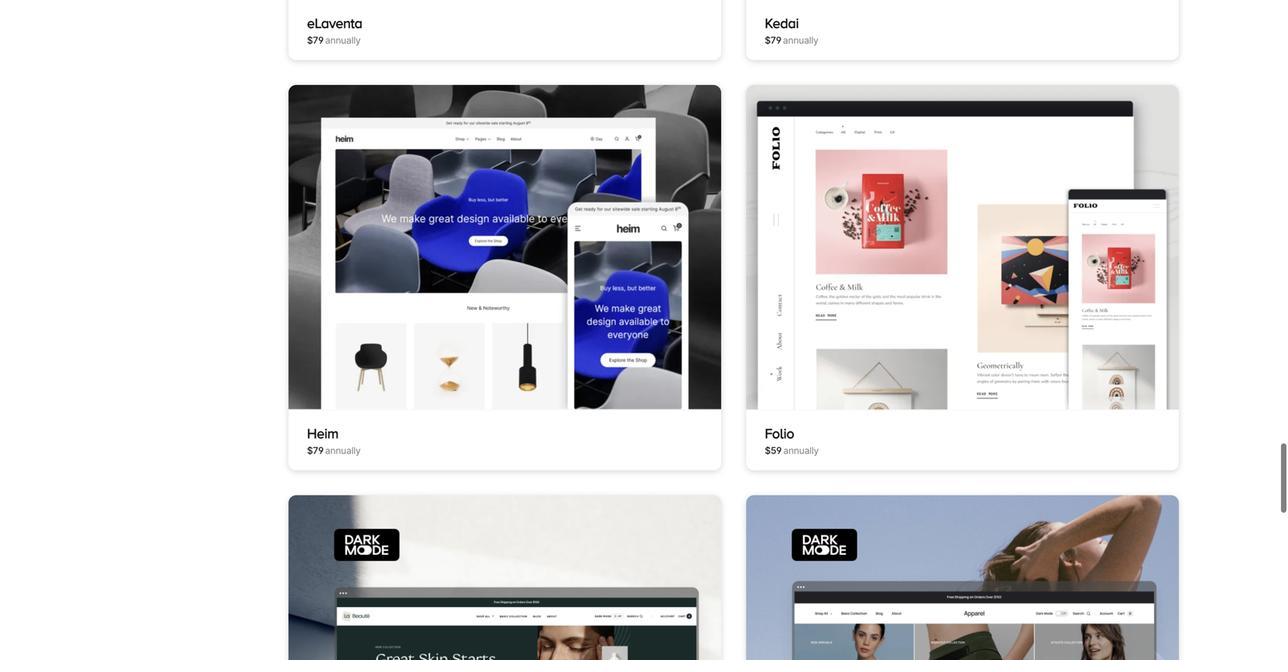 Task type: locate. For each thing, give the bounding box(es) containing it.
heim link
[[307, 426, 339, 441]]

folio $59 annually
[[765, 426, 819, 456]]

annually down heim link
[[325, 445, 361, 456]]

$79 for heim
[[307, 445, 324, 456]]

annually
[[325, 35, 361, 46], [783, 35, 819, 46], [325, 445, 361, 456], [783, 445, 819, 456]]

$79 inside heim $79 annually
[[307, 445, 324, 456]]

$79 inside "kedai $79 annually"
[[765, 35, 781, 46]]

annually inside "kedai $79 annually"
[[783, 35, 819, 46]]

kedai
[[765, 15, 799, 31]]

$79 down kedai link in the top of the page
[[765, 35, 781, 46]]

$79 inside elaventa $79 annually
[[307, 35, 324, 46]]

annually inside folio $59 annually
[[783, 445, 819, 456]]

annually inside elaventa $79 annually
[[325, 35, 361, 46]]

kedai link
[[765, 15, 799, 31]]

folio link
[[765, 426, 794, 441]]

heim $79 annually
[[307, 426, 361, 456]]

annually inside heim $79 annually
[[325, 445, 361, 456]]

annually down kedai
[[783, 35, 819, 46]]

annually down 'folio' link
[[783, 445, 819, 456]]

kedai $79 annually
[[765, 15, 819, 46]]

annually for elaventa
[[325, 35, 361, 46]]

$79
[[307, 35, 324, 46], [765, 35, 781, 46], [307, 445, 324, 456]]

annually for folio
[[783, 445, 819, 456]]

$79 for kedai
[[765, 35, 781, 46]]

$79 down heim
[[307, 445, 324, 456]]

$79 down elaventa
[[307, 35, 324, 46]]

annually down elaventa
[[325, 35, 361, 46]]



Task type: describe. For each thing, give the bounding box(es) containing it.
elaventa $79 annually
[[307, 15, 362, 46]]

elaventa link
[[307, 15, 362, 31]]

annually for kedai
[[783, 35, 819, 46]]

elaventa
[[307, 15, 362, 31]]

heim
[[307, 426, 339, 441]]

$79 for elaventa
[[307, 35, 324, 46]]

$59
[[765, 445, 782, 456]]

folio
[[765, 426, 794, 441]]

annually for heim
[[325, 445, 361, 456]]



Task type: vqa. For each thing, say whether or not it's contained in the screenshot.
supported? in the WHICH SHIPPING METHODS, PAYMENT GATEWAYS, AND OTHER EXTENSIONS ARE SUPPORTED?
no



